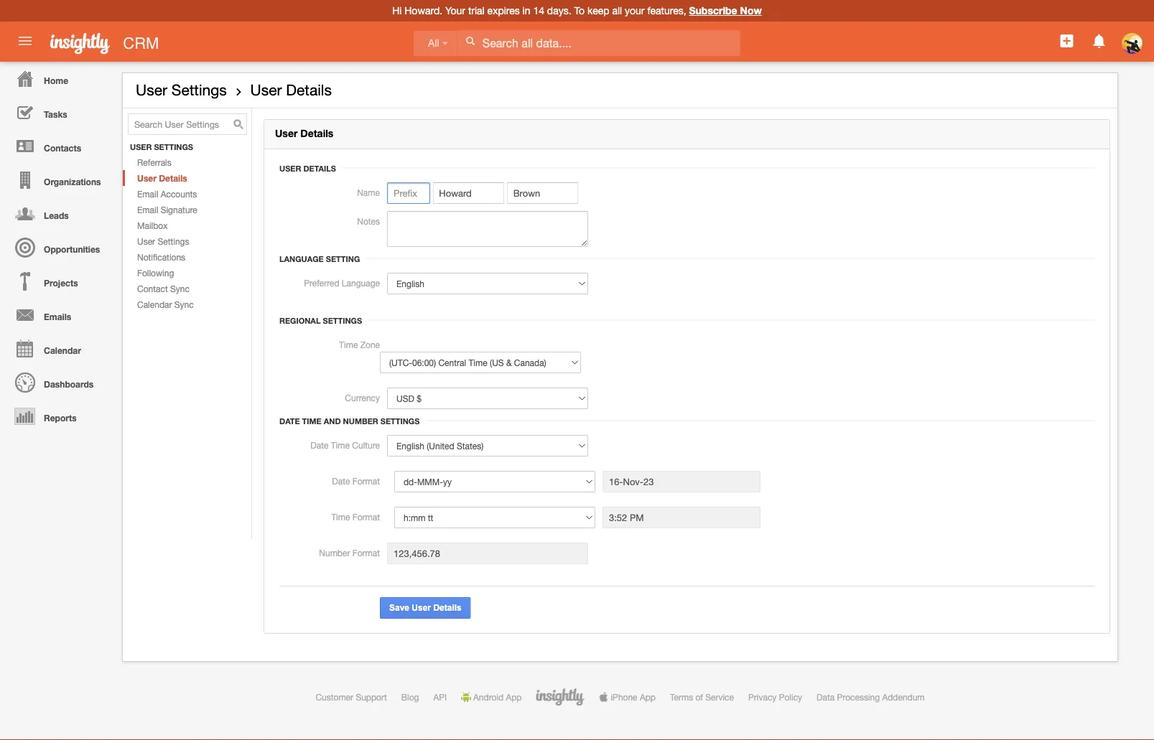 Task type: locate. For each thing, give the bounding box(es) containing it.
notifications link
[[123, 249, 252, 265]]

opportunities
[[44, 244, 100, 254]]

2 vertical spatial user details
[[280, 164, 336, 173]]

2 format from the top
[[353, 512, 380, 523]]

keep
[[588, 5, 610, 17]]

1 format from the top
[[353, 477, 380, 487]]

user
[[130, 143, 152, 152]]

format
[[353, 477, 380, 487], [353, 512, 380, 523], [353, 548, 380, 558]]

data
[[817, 693, 835, 703]]

iphone app link
[[599, 693, 656, 703]]

date for date time and number settings
[[280, 417, 300, 426]]

settings up notifications
[[158, 236, 189, 247]]

1 horizontal spatial app
[[640, 693, 656, 703]]

referrals
[[137, 157, 172, 168]]

2 email from the top
[[137, 205, 158, 215]]

date
[[280, 417, 300, 426], [311, 441, 329, 451], [332, 477, 350, 487]]

calendar down contact
[[137, 300, 172, 310]]

number down time format
[[319, 548, 350, 558]]

1 vertical spatial language
[[342, 278, 380, 288]]

format down 'culture'
[[353, 477, 380, 487]]

14
[[534, 5, 545, 17]]

dashboards link
[[4, 366, 115, 400]]

expires
[[488, 5, 520, 17]]

user settings referrals user details email accounts email signature mailbox user settings notifications following contact sync calendar sync
[[130, 143, 197, 310]]

details inside button
[[434, 604, 462, 613]]

1 vertical spatial date
[[311, 441, 329, 451]]

0 vertical spatial calendar
[[137, 300, 172, 310]]

android
[[474, 693, 504, 703]]

language setting
[[280, 254, 360, 264]]

regional
[[280, 316, 321, 326]]

all
[[428, 38, 440, 49]]

currency
[[345, 393, 380, 403]]

calendar up dashboards link
[[44, 346, 81, 356]]

email left accounts
[[137, 189, 158, 199]]

1 vertical spatial calendar
[[44, 346, 81, 356]]

projects link
[[4, 264, 115, 298]]

settings up time zone
[[323, 316, 362, 326]]

1 email from the top
[[137, 189, 158, 199]]

time format
[[331, 512, 380, 523]]

tasks
[[44, 109, 67, 119]]

settings
[[172, 81, 227, 99], [158, 236, 189, 247], [323, 316, 362, 326], [381, 417, 420, 426]]

settings
[[154, 143, 193, 152]]

blog link
[[402, 693, 419, 703]]

processing
[[838, 693, 880, 703]]

opportunities link
[[4, 231, 115, 264]]

format down date format
[[353, 512, 380, 523]]

1 app from the left
[[506, 693, 522, 703]]

policy
[[780, 693, 803, 703]]

sync up calendar sync link
[[170, 284, 190, 294]]

time zone
[[339, 340, 380, 350]]

email up the mailbox
[[137, 205, 158, 215]]

0 horizontal spatial calendar
[[44, 346, 81, 356]]

calendar
[[137, 300, 172, 310], [44, 346, 81, 356]]

number
[[343, 417, 379, 426], [319, 548, 350, 558]]

1 vertical spatial format
[[353, 512, 380, 523]]

user details link
[[250, 81, 332, 99], [123, 170, 252, 186]]

language down setting
[[342, 278, 380, 288]]

date down and
[[311, 441, 329, 451]]

user details for user details
[[275, 128, 334, 139]]

2 vertical spatial date
[[332, 477, 350, 487]]

app
[[506, 693, 522, 703], [640, 693, 656, 703]]

date down date time culture on the bottom
[[332, 477, 350, 487]]

terms of service link
[[670, 693, 735, 703]]

notifications
[[137, 252, 185, 262]]

of
[[696, 693, 704, 703]]

app right iphone
[[640, 693, 656, 703]]

user details for name
[[280, 164, 336, 173]]

android app link
[[461, 693, 522, 703]]

1 vertical spatial email
[[137, 205, 158, 215]]

2 vertical spatial format
[[353, 548, 380, 558]]

now
[[741, 5, 762, 17]]

user settings link
[[136, 81, 227, 99], [123, 234, 252, 249]]

trial
[[469, 5, 485, 17]]

privacy policy
[[749, 693, 803, 703]]

format down time format
[[353, 548, 380, 558]]

date for date format
[[332, 477, 350, 487]]

settings inside user settings referrals user details email accounts email signature mailbox user settings notifications following contact sync calendar sync
[[158, 236, 189, 247]]

1 vertical spatial user settings link
[[123, 234, 252, 249]]

user inside button
[[412, 604, 431, 613]]

language up preferred
[[280, 254, 324, 264]]

preferred language
[[304, 278, 380, 288]]

sync
[[170, 284, 190, 294], [174, 300, 194, 310]]

zone
[[361, 340, 380, 350]]

save user details
[[390, 604, 462, 613]]

user settings link up notifications
[[123, 234, 252, 249]]

0 vertical spatial user settings link
[[136, 81, 227, 99]]

following link
[[123, 265, 252, 281]]

0 vertical spatial user details link
[[250, 81, 332, 99]]

all link
[[414, 30, 457, 56]]

settings up search user settings text box
[[172, 81, 227, 99]]

user settings link up search user settings text box
[[136, 81, 227, 99]]

0 horizontal spatial language
[[280, 254, 324, 264]]

customer support link
[[316, 693, 387, 703]]

Prefix text field
[[387, 183, 430, 204]]

time
[[339, 340, 358, 350], [302, 417, 322, 426], [331, 441, 350, 451], [331, 512, 350, 523]]

1 horizontal spatial date
[[311, 441, 329, 451]]

date left and
[[280, 417, 300, 426]]

None text field
[[387, 211, 589, 247], [603, 472, 761, 493], [387, 211, 589, 247], [603, 472, 761, 493]]

None text field
[[603, 507, 761, 529], [387, 543, 589, 565], [603, 507, 761, 529], [387, 543, 589, 565]]

2 app from the left
[[640, 693, 656, 703]]

navigation
[[0, 62, 115, 433]]

0 horizontal spatial date
[[280, 417, 300, 426]]

user
[[136, 81, 167, 99], [250, 81, 282, 99], [275, 128, 298, 139], [280, 164, 301, 173], [137, 173, 157, 183], [137, 236, 155, 247], [412, 604, 431, 613]]

iphone
[[611, 693, 638, 703]]

blog
[[402, 693, 419, 703]]

number down the currency
[[343, 417, 379, 426]]

subscribe now link
[[690, 5, 762, 17]]

1 vertical spatial user details
[[275, 128, 334, 139]]

contacts link
[[4, 129, 115, 163]]

0 vertical spatial date
[[280, 417, 300, 426]]

sync down the contact sync link
[[174, 300, 194, 310]]

0 vertical spatial email
[[137, 189, 158, 199]]

user settings
[[136, 81, 227, 99]]

0 horizontal spatial app
[[506, 693, 522, 703]]

email
[[137, 189, 158, 199], [137, 205, 158, 215]]

language
[[280, 254, 324, 264], [342, 278, 380, 288]]

Search User Settings text field
[[128, 114, 247, 135]]

customer support
[[316, 693, 387, 703]]

referrals link
[[123, 155, 252, 170]]

time left and
[[302, 417, 322, 426]]

1 horizontal spatial calendar
[[137, 300, 172, 310]]

your
[[625, 5, 645, 17]]

terms of service
[[670, 693, 735, 703]]

0 vertical spatial language
[[280, 254, 324, 264]]

0 vertical spatial format
[[353, 477, 380, 487]]

app right android
[[506, 693, 522, 703]]

hi howard. your trial expires in 14 days. to keep all your features, subscribe now
[[393, 5, 762, 17]]

save user details button
[[380, 598, 471, 620]]

details inside user settings referrals user details email accounts email signature mailbox user settings notifications following contact sync calendar sync
[[159, 173, 187, 183]]

format for number format
[[353, 548, 380, 558]]

addendum
[[883, 693, 925, 703]]

3 format from the top
[[353, 548, 380, 558]]

hi
[[393, 5, 402, 17]]

2 horizontal spatial date
[[332, 477, 350, 487]]

First Name text field
[[433, 183, 505, 204]]

format for time format
[[353, 512, 380, 523]]



Task type: vqa. For each thing, say whether or not it's contained in the screenshot.
mhudson@andersoninc.com '13-Nov-23 4:06 PM'
no



Task type: describe. For each thing, give the bounding box(es) containing it.
projects
[[44, 278, 78, 288]]

culture
[[352, 441, 380, 451]]

privacy
[[749, 693, 777, 703]]

days.
[[548, 5, 572, 17]]

save
[[390, 604, 410, 613]]

name
[[357, 188, 380, 198]]

subscribe
[[690, 5, 738, 17]]

date format
[[332, 477, 380, 487]]

navigation containing home
[[0, 62, 115, 433]]

notes
[[357, 216, 380, 226]]

in
[[523, 5, 531, 17]]

home link
[[4, 62, 115, 96]]

1 horizontal spatial language
[[342, 278, 380, 288]]

email signature link
[[123, 202, 252, 218]]

0 vertical spatial number
[[343, 417, 379, 426]]

customer
[[316, 693, 354, 703]]

1 vertical spatial sync
[[174, 300, 194, 310]]

settings right and
[[381, 417, 420, 426]]

howard.
[[405, 5, 443, 17]]

and
[[324, 417, 341, 426]]

0 vertical spatial user details
[[250, 81, 332, 99]]

1 vertical spatial user details link
[[123, 170, 252, 186]]

time down and
[[331, 441, 350, 451]]

mailbox
[[137, 221, 168, 231]]

contact
[[137, 284, 168, 294]]

calendar sync link
[[123, 297, 252, 313]]

home
[[44, 75, 68, 86]]

iphone app
[[611, 693, 656, 703]]

following
[[137, 268, 174, 278]]

dashboards
[[44, 379, 94, 390]]

app for android app
[[506, 693, 522, 703]]

app for iphone app
[[640, 693, 656, 703]]

to
[[575, 5, 585, 17]]

android app
[[474, 693, 522, 703]]

leads
[[44, 211, 69, 221]]

organizations link
[[4, 163, 115, 197]]

data processing addendum link
[[817, 693, 925, 703]]

data processing addendum
[[817, 693, 925, 703]]

0 vertical spatial sync
[[170, 284, 190, 294]]

leads link
[[4, 197, 115, 231]]

contacts
[[44, 143, 81, 153]]

reports link
[[4, 400, 115, 433]]

email accounts link
[[123, 186, 252, 202]]

your
[[446, 5, 466, 17]]

terms
[[670, 693, 694, 703]]

Last Name text field
[[507, 183, 579, 204]]

setting
[[326, 254, 360, 264]]

accounts
[[161, 189, 197, 199]]

white image
[[466, 36, 476, 46]]

date time culture
[[311, 441, 380, 451]]

calendar link
[[4, 332, 115, 366]]

emails
[[44, 312, 71, 322]]

emails link
[[4, 298, 115, 332]]

Search all data.... text field
[[458, 30, 741, 56]]

api link
[[434, 693, 447, 703]]

mailbox link
[[123, 218, 252, 234]]

date time and number settings
[[280, 417, 420, 426]]

features,
[[648, 5, 687, 17]]

signature
[[161, 205, 197, 215]]

privacy policy link
[[749, 693, 803, 703]]

calendar inside user settings referrals user details email accounts email signature mailbox user settings notifications following contact sync calendar sync
[[137, 300, 172, 310]]

crm
[[123, 34, 159, 52]]

format for date format
[[353, 477, 380, 487]]

time left zone at the left
[[339, 340, 358, 350]]

all
[[613, 5, 622, 17]]

notifications image
[[1091, 32, 1109, 50]]

tasks link
[[4, 96, 115, 129]]

contact sync link
[[123, 281, 252, 297]]

regional settings
[[280, 316, 362, 326]]

time up number format
[[331, 512, 350, 523]]

support
[[356, 693, 387, 703]]

organizations
[[44, 177, 101, 187]]

api
[[434, 693, 447, 703]]

date for date time culture
[[311, 441, 329, 451]]

service
[[706, 693, 735, 703]]

1 vertical spatial number
[[319, 548, 350, 558]]

reports
[[44, 413, 77, 423]]



